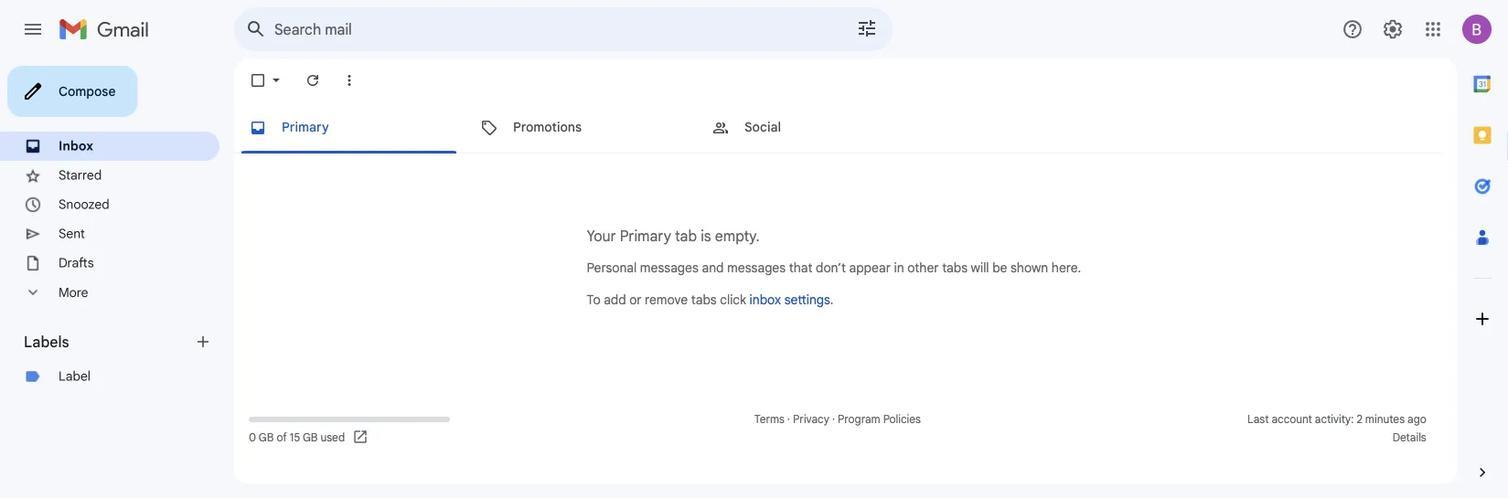Task type: locate. For each thing, give the bounding box(es) containing it.
more button
[[0, 278, 220, 307]]

in
[[894, 260, 904, 276]]

primary
[[282, 119, 329, 135], [620, 227, 671, 246]]

1 horizontal spatial primary
[[620, 227, 671, 246]]

to add or remove tabs click inbox settings .
[[587, 292, 834, 308]]

1 horizontal spatial tab list
[[1457, 59, 1509, 433]]

2 gb from the left
[[303, 431, 318, 445]]

to
[[587, 292, 601, 308]]

tabs left click on the bottom of the page
[[691, 292, 717, 308]]

add
[[604, 292, 626, 308]]

1 horizontal spatial tabs
[[942, 260, 968, 276]]

policies
[[883, 413, 921, 427]]

·
[[788, 413, 790, 427], [832, 413, 835, 427]]

0 horizontal spatial gb
[[259, 431, 274, 445]]

messages
[[640, 260, 699, 276], [727, 260, 786, 276]]

search mail image
[[240, 13, 273, 46]]

primary left tab on the top
[[620, 227, 671, 246]]

compose
[[59, 83, 116, 99]]

drafts link
[[59, 255, 94, 271]]

more
[[59, 285, 88, 301]]

support image
[[1342, 18, 1364, 40]]

more image
[[340, 71, 359, 90]]

tabs
[[942, 260, 968, 276], [691, 292, 717, 308]]

2 messages from the left
[[727, 260, 786, 276]]

· right privacy
[[832, 413, 835, 427]]

your primary tab is empty. main content
[[234, 102, 1443, 396]]

empty.
[[715, 227, 760, 246]]

0 vertical spatial primary
[[282, 119, 329, 135]]

2 · from the left
[[832, 413, 835, 427]]

0
[[249, 431, 256, 445]]

personal messages and messages that don't appear in other tabs will be shown here.
[[587, 260, 1081, 276]]

that
[[789, 260, 813, 276]]

0 horizontal spatial tabs
[[691, 292, 717, 308]]

0 horizontal spatial primary
[[282, 119, 329, 135]]

promotions
[[513, 119, 582, 135]]

0 vertical spatial tabs
[[942, 260, 968, 276]]

· right 'terms' link
[[788, 413, 790, 427]]

details link
[[1393, 431, 1427, 445]]

used
[[321, 431, 345, 445]]

minutes
[[1366, 413, 1405, 427]]

tab list containing primary
[[234, 102, 1443, 154]]

tabs left will
[[942, 260, 968, 276]]

advanced search options image
[[849, 10, 886, 47]]

terms link
[[754, 413, 785, 427]]

footer containing terms
[[234, 411, 1443, 447]]

1 · from the left
[[788, 413, 790, 427]]

other
[[908, 260, 939, 276]]

tab list
[[1457, 59, 1509, 433], [234, 102, 1443, 154]]

compose button
[[7, 66, 138, 117]]

messages down your primary tab is empty.
[[640, 260, 699, 276]]

of
[[277, 431, 287, 445]]

None checkbox
[[249, 71, 267, 90]]

is
[[701, 227, 711, 246]]

primary down refresh image
[[282, 119, 329, 135]]

0 gb of 15 gb used
[[249, 431, 345, 445]]

activity:
[[1315, 413, 1354, 427]]

gb right 0
[[259, 431, 274, 445]]

or
[[630, 292, 642, 308]]

messages up inbox
[[727, 260, 786, 276]]

gb right 15
[[303, 431, 318, 445]]

gmail image
[[59, 11, 158, 48]]

don't
[[816, 260, 846, 276]]

1 horizontal spatial gb
[[303, 431, 318, 445]]

gb
[[259, 431, 274, 445], [303, 431, 318, 445]]

footer
[[234, 411, 1443, 447]]

label link
[[59, 369, 91, 385]]

0 horizontal spatial tab list
[[234, 102, 1443, 154]]

None search field
[[234, 7, 893, 51]]

be
[[993, 260, 1008, 276]]

2
[[1357, 413, 1363, 427]]

refresh image
[[304, 71, 322, 90]]

starred
[[59, 167, 102, 183]]

1 horizontal spatial ·
[[832, 413, 835, 427]]

inbox link
[[59, 138, 93, 154]]

Search mail text field
[[274, 20, 805, 38]]

privacy link
[[793, 413, 830, 427]]

settings image
[[1382, 18, 1404, 40]]

1 horizontal spatial messages
[[727, 260, 786, 276]]

0 horizontal spatial ·
[[788, 413, 790, 427]]

will
[[971, 260, 989, 276]]

0 horizontal spatial messages
[[640, 260, 699, 276]]

inbox
[[750, 292, 781, 308]]



Task type: describe. For each thing, give the bounding box(es) containing it.
1 vertical spatial primary
[[620, 227, 671, 246]]

snoozed
[[59, 197, 109, 213]]

program
[[838, 413, 881, 427]]

your primary tab is empty.
[[587, 227, 760, 246]]

account
[[1272, 413, 1312, 427]]

details
[[1393, 431, 1427, 445]]

remove
[[645, 292, 688, 308]]

last account activity: 2 minutes ago details
[[1248, 413, 1427, 445]]

primary inside tab
[[282, 119, 329, 135]]

1 vertical spatial tabs
[[691, 292, 717, 308]]

personal
[[587, 260, 637, 276]]

follow link to manage storage image
[[352, 429, 371, 447]]

starred link
[[59, 167, 102, 183]]

sent link
[[59, 226, 85, 242]]

privacy
[[793, 413, 830, 427]]

terms · privacy · program policies
[[754, 413, 921, 427]]

label
[[59, 369, 91, 385]]

primary tab
[[234, 102, 464, 154]]

labels heading
[[24, 333, 194, 351]]

.
[[830, 292, 834, 308]]

program policies link
[[838, 413, 921, 427]]

15
[[290, 431, 300, 445]]

labels
[[24, 333, 69, 351]]

sent
[[59, 226, 85, 242]]

ago
[[1408, 413, 1427, 427]]

click
[[720, 292, 746, 308]]

main menu image
[[22, 18, 44, 40]]

inbox
[[59, 138, 93, 154]]

tab
[[675, 227, 697, 246]]

promotions tab
[[466, 102, 696, 154]]

appear
[[849, 260, 891, 276]]

last
[[1248, 413, 1269, 427]]

social
[[745, 119, 781, 135]]

social tab
[[697, 102, 928, 154]]

your
[[587, 227, 616, 246]]

labels navigation
[[0, 59, 234, 499]]

and
[[702, 260, 724, 276]]

snoozed link
[[59, 197, 109, 213]]

drafts
[[59, 255, 94, 271]]

here.
[[1052, 260, 1081, 276]]

terms
[[754, 413, 785, 427]]

1 messages from the left
[[640, 260, 699, 276]]

settings
[[785, 292, 830, 308]]

1 gb from the left
[[259, 431, 274, 445]]

shown
[[1011, 260, 1049, 276]]



Task type: vqa. For each thing, say whether or not it's contained in the screenshot.
Starred
yes



